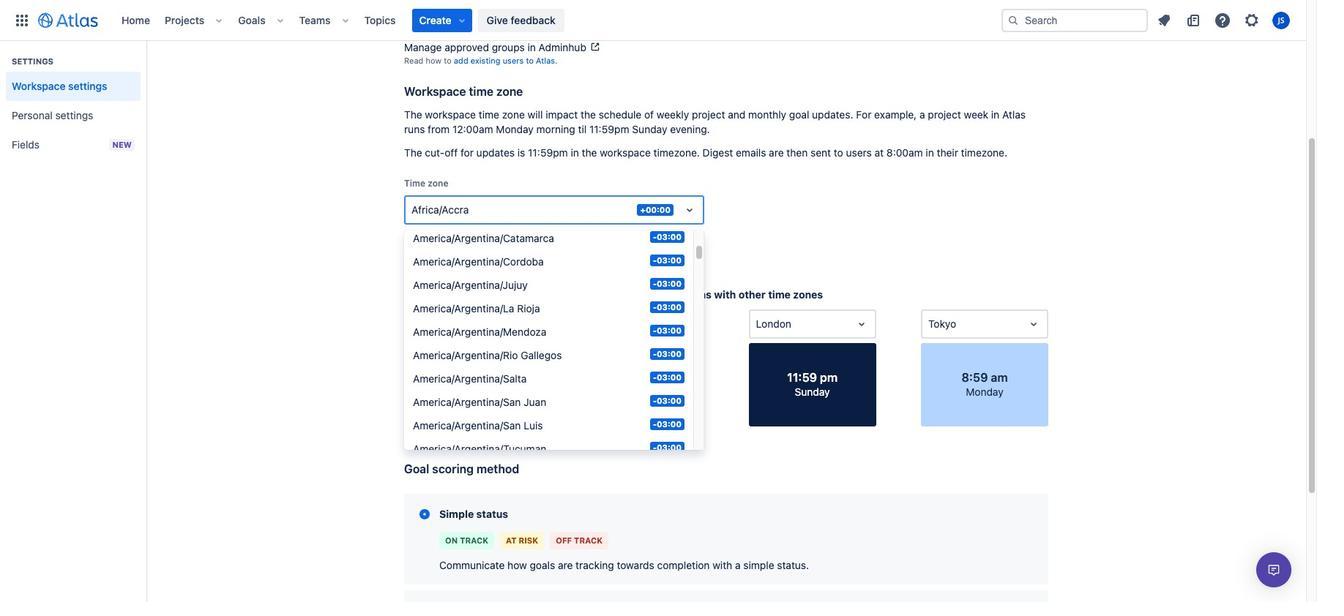 Task type: describe. For each thing, give the bounding box(es) containing it.
save
[[413, 253, 436, 266]]

monday inside 8:59 am monday
[[966, 386, 1004, 398]]

be
[[455, 231, 465, 241]]

give feedback button
[[478, 8, 564, 32]]

0 vertical spatial domains
[[492, 9, 532, 21]]

11:59pm inside the workspace time zone will impact the schedule of weekly project and monthly goal updates. for example, a project week in atlas runs from 12:00am monday morning til 11:59pm sunday evening.
[[589, 123, 629, 135]]

track for on track
[[460, 536, 488, 545]]

weekly
[[657, 108, 689, 121]]

goals link
[[234, 8, 270, 32]]

add existing users to atlas. link
[[454, 56, 558, 65]]

in inside the workspace time zone will impact the schedule of weekly project and monthly goal updates. for example, a project week in atlas runs from 12:00am monday morning til 11:59pm sunday evening.
[[991, 108, 1000, 121]]

workspace for workspace settings
[[12, 80, 66, 92]]

0 horizontal spatial 11:59pm
[[483, 288, 526, 301]]

here's how the 11:59pm sunday cut off in africa/accra aligns with other time zones
[[404, 288, 823, 301]]

towards
[[617, 559, 654, 572]]

open image
[[853, 316, 870, 333]]

am
[[991, 371, 1008, 384]]

atlas.
[[536, 56, 558, 65]]

their
[[937, 146, 958, 159]]

1 project from the left
[[692, 108, 725, 121]]

12:00am
[[453, 123, 493, 135]]

feedback
[[511, 14, 556, 26]]

0 horizontal spatial for
[[461, 146, 474, 159]]

2 horizontal spatial to
[[834, 146, 843, 159]]

time zone
[[404, 178, 448, 189]]

banner containing home
[[0, 0, 1306, 41]]

2 vertical spatial zone
[[428, 178, 448, 189]]

with right the anyone
[[435, 23, 451, 33]]

- for america/argentina/jujuy
[[653, 279, 657, 288]]

add
[[454, 56, 468, 65]]

workspace time zone
[[404, 85, 523, 98]]

communicate
[[439, 559, 505, 572]]

03:00 for america/argentina/san luis
[[657, 420, 682, 429]]

america/argentina/salta
[[413, 373, 527, 385]]

projects link
[[160, 8, 209, 32]]

1 timezone. from the left
[[654, 146, 700, 159]]

settings image
[[1243, 11, 1261, 29]]

goal scoring method
[[404, 463, 519, 476]]

pm for 4:59 pm
[[474, 371, 491, 384]]

account image
[[1273, 11, 1290, 29]]

4:59
[[444, 371, 471, 384]]

2 project from the left
[[928, 108, 961, 121]]

+00:00
[[640, 205, 671, 215]]

in down addresses
[[528, 41, 536, 53]]

manage for manage approved groups in adminhub
[[404, 41, 442, 53]]

03:00 for america/argentina/jujuy
[[657, 279, 682, 288]]

existing
[[471, 56, 500, 65]]

1 horizontal spatial to
[[526, 56, 534, 65]]

here's
[[404, 288, 438, 301]]

-03:00 for america/argentina/rio gallegos
[[653, 349, 682, 359]]

the for the workspace time zone will impact the schedule of weekly project and monthly goal updates. for example, a project week in atlas runs from 12:00am monday morning til 11:59pm sunday evening.
[[404, 108, 422, 121]]

sunday for 4:59 pm
[[450, 386, 485, 398]]

home
[[122, 14, 150, 26]]

america/argentina/san for america/argentina/san luis
[[413, 420, 521, 432]]

-03:00 for america/argentina/jujuy
[[653, 279, 682, 288]]

approved for domains
[[445, 9, 489, 21]]

help image
[[1214, 11, 1232, 29]]

workspace inside the workspace time zone will impact the schedule of weekly project and monthly goal updates. for example, a project week in atlas runs from 12:00am monday morning til 11:59pm sunday evening.
[[425, 108, 476, 121]]

search image
[[1008, 14, 1019, 26]]

cut-
[[425, 146, 445, 159]]

all
[[510, 231, 519, 241]]

1 vertical spatial a
[[735, 559, 741, 572]]

and
[[728, 108, 746, 121]]

teams
[[299, 14, 331, 26]]

monthly
[[748, 108, 786, 121]]

- for america/argentina/catamarca
[[653, 232, 657, 242]]

schedule
[[599, 108, 642, 121]]

the inside the workspace time zone will impact the schedule of weekly project and monthly goal updates. for example, a project week in atlas runs from 12:00am monday morning til 11:59pm sunday evening.
[[581, 108, 596, 121]]

03:00 for america/argentina/catamarca
[[657, 232, 682, 242]]

1 horizontal spatial for
[[497, 231, 508, 241]]

fields
[[12, 138, 40, 151]]

give feedback
[[487, 14, 556, 26]]

manage for manage approved domains in adminhub anyone with verified email addresses with these domains can
[[404, 9, 442, 21]]

adminhub for groups
[[539, 41, 586, 53]]

america/argentina/catamarca
[[413, 232, 554, 245]]

goal
[[789, 108, 809, 121]]

0 vertical spatial users
[[503, 56, 524, 65]]

america/argentina/la rioja
[[413, 302, 540, 315]]

risk
[[519, 536, 538, 545]]

america/argentina/jujuy
[[413, 279, 528, 291]]

1 horizontal spatial are
[[769, 146, 784, 159]]

0 horizontal spatial off
[[445, 146, 458, 159]]

2 timezone. from the left
[[961, 146, 1008, 159]]

changes
[[404, 231, 438, 241]]

7:59
[[617, 371, 643, 384]]

luis
[[524, 420, 543, 432]]

groups
[[492, 41, 525, 53]]

switch to... image
[[13, 11, 31, 29]]

2 vertical spatial users
[[521, 231, 542, 241]]

03:00 for america/argentina/salta
[[657, 373, 682, 382]]

at
[[875, 146, 884, 159]]

create button
[[412, 8, 472, 32]]

addresses
[[507, 23, 547, 33]]

rioja
[[517, 302, 540, 315]]

of inside the workspace time zone will impact the schedule of weekly project and monthly goal updates. for example, a project week in atlas runs from 12:00am monday morning til 11:59pm sunday evening.
[[644, 108, 654, 121]]

settings for workspace settings
[[68, 80, 107, 92]]

- for america/argentina/la rioja
[[653, 302, 657, 312]]

-03:00 for america/argentina/san luis
[[653, 420, 682, 429]]

track for off track
[[574, 536, 603, 545]]

can
[[626, 23, 639, 33]]

sunday for 11:59 pm
[[795, 386, 830, 398]]

workspace for workspace time zone
[[404, 85, 466, 98]]

anyone
[[404, 23, 433, 33]]

from
[[428, 123, 450, 135]]

america/argentina/cordoba
[[413, 256, 544, 268]]

simple status
[[439, 508, 508, 521]]

monday inside the workspace time zone will impact the schedule of weekly project and monthly goal updates. for example, a project week in atlas runs from 12:00am monday morning til 11:59pm sunday evening.
[[496, 123, 534, 135]]

how for to
[[426, 56, 442, 65]]

updates
[[476, 146, 515, 159]]

settings for personal settings
[[55, 109, 93, 122]]

manage approved domains in adminhub link
[[404, 9, 608, 21]]

- for america/argentina/san juan
[[653, 396, 657, 406]]

week
[[964, 108, 989, 121]]

open image for 8:59 am
[[1025, 316, 1043, 333]]

- for america/argentina/salta
[[653, 373, 657, 382]]

sunday up the rioja
[[529, 288, 566, 301]]

home link
[[117, 8, 154, 32]]

scoring
[[432, 463, 474, 476]]

0 vertical spatial africa/accra
[[412, 204, 469, 216]]

goal
[[404, 463, 429, 476]]

status
[[476, 508, 508, 521]]

communicate how goals are tracking towards completion with a simple status.
[[439, 559, 809, 572]]

workspace settings link
[[6, 72, 141, 101]]

- for america/argentina/rio gallegos
[[653, 349, 657, 359]]

til
[[578, 123, 587, 135]]

america/argentina/san for america/argentina/san juan
[[413, 396, 521, 409]]

los angeles
[[412, 318, 469, 330]]

- for america/argentina/mendoza
[[653, 326, 657, 335]]

with left 'these'
[[549, 23, 565, 33]]

with left simple
[[713, 559, 732, 572]]

-03:00 for america/argentina/la rioja
[[653, 302, 682, 312]]

sunday inside the workspace time zone will impact the schedule of weekly project and monthly goal updates. for example, a project week in atlas runs from 12:00am monday morning til 11:59pm sunday evening.
[[632, 123, 667, 135]]

evening.
[[670, 123, 710, 135]]

4:59 pm sunday
[[444, 371, 491, 398]]

at
[[506, 536, 517, 545]]

on
[[445, 536, 458, 545]]



Task type: locate. For each thing, give the bounding box(es) containing it.
in left atlas
[[991, 108, 1000, 121]]

workspace down read
[[404, 85, 466, 98]]

domains
[[492, 9, 532, 21], [591, 23, 623, 33]]

to right the sent
[[834, 146, 843, 159]]

1 vertical spatial workspace
[[600, 146, 651, 159]]

sunday inside 11:59 pm sunday
[[795, 386, 830, 398]]

zone right time
[[428, 178, 448, 189]]

1 vertical spatial zone
[[502, 108, 525, 121]]

-03:00 for america/argentina/mendoza
[[653, 326, 682, 335]]

9 -03:00 from the top
[[653, 420, 682, 429]]

2 vertical spatial how
[[508, 559, 527, 572]]

time right other
[[768, 288, 791, 301]]

pm for 7:59 pm
[[645, 371, 663, 384]]

1 vertical spatial users
[[846, 146, 872, 159]]

simple
[[439, 508, 474, 521]]

- for america/argentina/cordoba
[[653, 256, 657, 265]]

0 horizontal spatial monday
[[496, 123, 534, 135]]

8 03:00 from the top
[[657, 396, 682, 406]]

sunday down 7:59
[[623, 386, 658, 398]]

adminhub inside manage approved domains in adminhub anyone with verified email addresses with these domains can
[[546, 9, 593, 21]]

sunday down america/argentina/salta
[[450, 386, 485, 398]]

1 horizontal spatial project
[[928, 108, 961, 121]]

a left simple
[[735, 559, 741, 572]]

11:59pm down morning
[[528, 146, 568, 159]]

manage approved groups in adminhub
[[404, 41, 586, 53]]

approved up verified
[[445, 9, 489, 21]]

zone up is
[[502, 108, 525, 121]]

1 vertical spatial settings
[[55, 109, 93, 122]]

0 horizontal spatial timezone.
[[654, 146, 700, 159]]

2 manage from the top
[[404, 41, 442, 53]]

the
[[404, 108, 422, 121], [404, 146, 422, 159]]

america/argentina/san
[[413, 396, 521, 409], [413, 420, 521, 432]]

email
[[484, 23, 505, 33]]

workspace up from
[[425, 108, 476, 121]]

0 horizontal spatial project
[[692, 108, 725, 121]]

for down 12:00am
[[461, 146, 474, 159]]

manage approved domains in adminhub anyone with verified email addresses with these domains can
[[404, 9, 642, 33]]

11:59pm up the rioja
[[483, 288, 526, 301]]

read how to add existing users to atlas.
[[404, 56, 558, 65]]

users down groups
[[503, 56, 524, 65]]

2 the from the top
[[404, 146, 422, 159]]

manage up read
[[404, 41, 442, 53]]

this
[[555, 231, 569, 241]]

off down from
[[445, 146, 458, 159]]

for left all
[[497, 231, 508, 241]]

the down til
[[582, 146, 597, 159]]

0 vertical spatial manage
[[404, 9, 442, 21]]

1 horizontal spatial timezone.
[[961, 146, 1008, 159]]

03:00 for america/argentina/la rioja
[[657, 302, 682, 312]]

projects
[[165, 14, 204, 26]]

1 vertical spatial approved
[[445, 41, 489, 53]]

10 03:00 from the top
[[657, 443, 682, 452]]

0 vertical spatial the
[[581, 108, 596, 121]]

approved up add
[[445, 41, 489, 53]]

7 03:00 from the top
[[657, 373, 682, 382]]

03:00 for america/argentina/mendoza
[[657, 326, 682, 335]]

project
[[692, 108, 725, 121], [928, 108, 961, 121]]

cancel
[[460, 253, 493, 266]]

the up america/argentina/la rioja
[[464, 288, 480, 301]]

1 vertical spatial for
[[497, 231, 508, 241]]

03:00
[[657, 232, 682, 242], [657, 256, 682, 265], [657, 279, 682, 288], [657, 302, 682, 312], [657, 326, 682, 335], [657, 349, 682, 359], [657, 373, 682, 382], [657, 396, 682, 406], [657, 420, 682, 429], [657, 443, 682, 452]]

2 approved from the top
[[445, 41, 489, 53]]

2 pm from the left
[[645, 371, 663, 384]]

timezone.
[[654, 146, 700, 159], [961, 146, 1008, 159]]

workspace
[[12, 80, 66, 92], [404, 85, 466, 98]]

zones
[[793, 288, 823, 301]]

settings
[[12, 56, 53, 66]]

0 vertical spatial of
[[644, 108, 654, 121]]

give
[[487, 14, 508, 26]]

1 vertical spatial off
[[588, 288, 602, 301]]

users left at
[[846, 146, 872, 159]]

8:59
[[962, 371, 988, 384]]

the up til
[[581, 108, 596, 121]]

1 track from the left
[[460, 536, 488, 545]]

2 vertical spatial 11:59pm
[[483, 288, 526, 301]]

open image
[[681, 201, 699, 219], [508, 316, 526, 333], [680, 316, 698, 333], [1025, 316, 1043, 333]]

adminhub
[[546, 9, 593, 21], [539, 41, 586, 53]]

1 vertical spatial africa/accra
[[616, 288, 679, 301]]

1 vertical spatial of
[[545, 231, 552, 241]]

1 the from the top
[[404, 108, 422, 121]]

2 vertical spatial the
[[464, 288, 480, 301]]

at risk
[[506, 536, 538, 545]]

11:59
[[787, 371, 817, 384]]

impact
[[546, 108, 578, 121]]

1 vertical spatial america/argentina/san
[[413, 420, 521, 432]]

settings up personal settings link
[[68, 80, 107, 92]]

1 approved from the top
[[445, 9, 489, 21]]

- for america/argentina/tucuman
[[653, 443, 657, 452]]

5 03:00 from the top
[[657, 326, 682, 335]]

workspace down schedule
[[600, 146, 651, 159]]

11:59pm down schedule
[[589, 123, 629, 135]]

are left then
[[769, 146, 784, 159]]

0 vertical spatial america/argentina/san
[[413, 396, 521, 409]]

2 03:00 from the top
[[657, 256, 682, 265]]

-03:00 for america/argentina/cordoba
[[653, 256, 682, 265]]

of left this
[[545, 231, 552, 241]]

sunday for 7:59 pm
[[623, 386, 658, 398]]

0 horizontal spatial track
[[460, 536, 488, 545]]

5 -03:00 from the top
[[653, 326, 682, 335]]

how for goals
[[508, 559, 527, 572]]

angeles
[[431, 318, 469, 330]]

changes will be applied for all users of this workspace
[[404, 231, 612, 241]]

adminhub up 'these'
[[546, 9, 593, 21]]

time
[[469, 85, 494, 98], [479, 108, 499, 121], [768, 288, 791, 301]]

goals
[[530, 559, 555, 572]]

an external link image
[[589, 41, 601, 53]]

0 vertical spatial monday
[[496, 123, 534, 135]]

in right cut
[[605, 288, 614, 301]]

-03:00 for america/argentina/san juan
[[653, 396, 682, 406]]

0 horizontal spatial a
[[735, 559, 741, 572]]

1 vertical spatial domains
[[591, 23, 623, 33]]

america/argentina/rio
[[413, 349, 518, 362]]

2 - from the top
[[653, 256, 657, 265]]

pm inside 7:59 pm sunday
[[645, 371, 663, 384]]

0 vertical spatial off
[[445, 146, 458, 159]]

time inside the workspace time zone will impact the schedule of weekly project and monthly goal updates. for example, a project week in atlas runs from 12:00am monday morning til 11:59pm sunday evening.
[[479, 108, 499, 121]]

how
[[426, 56, 442, 65], [440, 288, 461, 301], [508, 559, 527, 572]]

0 vertical spatial approved
[[445, 9, 489, 21]]

1 horizontal spatial track
[[574, 536, 603, 545]]

will inside the workspace time zone will impact the schedule of weekly project and monthly goal updates. for example, a project week in atlas runs from 12:00am monday morning til 11:59pm sunday evening.
[[528, 108, 543, 121]]

project up evening. on the right of page
[[692, 108, 725, 121]]

sunday inside 4:59 pm sunday
[[450, 386, 485, 398]]

0 horizontal spatial domains
[[492, 9, 532, 21]]

2 track from the left
[[574, 536, 603, 545]]

america/argentina/rio gallegos
[[413, 349, 562, 362]]

pm down 'america/argentina/rio gallegos'
[[474, 371, 491, 384]]

0 vertical spatial a
[[920, 108, 925, 121]]

america/argentina/mendoza
[[413, 326, 547, 338]]

3 -03:00 from the top
[[653, 279, 682, 288]]

timezone. right their
[[961, 146, 1008, 159]]

0 horizontal spatial are
[[558, 559, 573, 572]]

03:00 for america/argentina/tucuman
[[657, 443, 682, 452]]

with left other
[[714, 288, 736, 301]]

adminhub up atlas.
[[539, 41, 586, 53]]

new
[[112, 140, 132, 149]]

open image for 4:59 pm
[[508, 316, 526, 333]]

monday down 8:59
[[966, 386, 1004, 398]]

10 -03:00 from the top
[[653, 443, 682, 452]]

1 manage from the top
[[404, 9, 442, 21]]

time up 12:00am
[[479, 108, 499, 121]]

1 03:00 from the top
[[657, 232, 682, 242]]

will up morning
[[528, 108, 543, 121]]

america/argentina/san down america/argentina/salta
[[413, 396, 521, 409]]

1 horizontal spatial of
[[644, 108, 654, 121]]

los
[[412, 318, 428, 330]]

0 vertical spatial the
[[404, 108, 422, 121]]

1 - from the top
[[653, 232, 657, 242]]

-03:00 for america/argentina/tucuman
[[653, 443, 682, 452]]

1 vertical spatial adminhub
[[539, 41, 586, 53]]

banner
[[0, 0, 1306, 41]]

3 pm from the left
[[820, 371, 838, 384]]

manage up the anyone
[[404, 9, 442, 21]]

status.
[[777, 559, 809, 572]]

6 - from the top
[[653, 349, 657, 359]]

1 horizontal spatial 11:59pm
[[528, 146, 568, 159]]

a inside the workspace time zone will impact the schedule of weekly project and monthly goal updates. for example, a project week in atlas runs from 12:00am monday morning til 11:59pm sunday evening.
[[920, 108, 925, 121]]

digest
[[703, 146, 733, 159]]

how right read
[[426, 56, 442, 65]]

how for the
[[440, 288, 461, 301]]

personal settings
[[12, 109, 93, 122]]

1 horizontal spatial will
[[528, 108, 543, 121]]

7 - from the top
[[653, 373, 657, 382]]

america/argentina/san juan
[[413, 396, 546, 409]]

1 pm from the left
[[474, 371, 491, 384]]

pm inside 4:59 pm sunday
[[474, 371, 491, 384]]

approved for groups
[[445, 41, 489, 53]]

applied
[[467, 231, 495, 241]]

pm right 7:59
[[645, 371, 663, 384]]

1 vertical spatial will
[[440, 231, 453, 241]]

03:00 for america/argentina/san juan
[[657, 396, 682, 406]]

in down til
[[571, 146, 579, 159]]

sunday
[[632, 123, 667, 135], [529, 288, 566, 301], [450, 386, 485, 398], [623, 386, 658, 398], [795, 386, 830, 398]]

read
[[404, 56, 424, 65]]

in inside manage approved domains in adminhub anyone with verified email addresses with these domains can
[[535, 9, 543, 21]]

notifications image
[[1155, 11, 1173, 29]]

1 vertical spatial the
[[582, 146, 597, 159]]

teams link
[[295, 8, 335, 32]]

10 - from the top
[[653, 443, 657, 452]]

2 horizontal spatial pm
[[820, 371, 838, 384]]

pm
[[474, 371, 491, 384], [645, 371, 663, 384], [820, 371, 838, 384]]

4 03:00 from the top
[[657, 302, 682, 312]]

1 vertical spatial the
[[404, 146, 422, 159]]

approved inside manage approved domains in adminhub anyone with verified email addresses with these domains can
[[445, 9, 489, 21]]

to left add
[[444, 56, 452, 65]]

11:59 pm sunday
[[787, 371, 838, 398]]

1 horizontal spatial off
[[588, 288, 602, 301]]

emails
[[736, 146, 766, 159]]

workspace right this
[[571, 231, 612, 241]]

to left atlas.
[[526, 56, 534, 65]]

1 -03:00 from the top
[[653, 232, 682, 242]]

in
[[535, 9, 543, 21], [528, 41, 536, 53], [991, 108, 1000, 121], [571, 146, 579, 159], [926, 146, 934, 159], [605, 288, 614, 301]]

group
[[6, 41, 141, 164]]

0 vertical spatial how
[[426, 56, 442, 65]]

the workspace time zone will impact the schedule of weekly project and monthly goal updates. for example, a project week in atlas runs from 12:00am monday morning til 11:59pm sunday evening.
[[404, 108, 1026, 135]]

1 vertical spatial how
[[440, 288, 461, 301]]

9 03:00 from the top
[[657, 420, 682, 429]]

8 -03:00 from the top
[[653, 396, 682, 406]]

in up addresses
[[535, 9, 543, 21]]

0 vertical spatial 11:59pm
[[589, 123, 629, 135]]

6 03:00 from the top
[[657, 349, 682, 359]]

the cut-off for updates is 11:59pm in the workspace timezone. digest emails are then sent to users at 8:00am in their timezone.
[[404, 146, 1008, 159]]

zone inside the workspace time zone will impact the schedule of weekly project and monthly goal updates. for example, a project week in atlas runs from 12:00am monday morning til 11:59pm sunday evening.
[[502, 108, 525, 121]]

verified
[[453, 23, 482, 33]]

Search field
[[1002, 8, 1148, 32]]

9 - from the top
[[653, 420, 657, 429]]

1 horizontal spatial domains
[[591, 23, 623, 33]]

0 vertical spatial time
[[469, 85, 494, 98]]

aligns
[[681, 288, 712, 301]]

off right cut
[[588, 288, 602, 301]]

2 vertical spatial workspace
[[571, 231, 612, 241]]

personal settings link
[[6, 101, 141, 130]]

03:00 for america/argentina/rio gallegos
[[657, 349, 682, 359]]

adminhub for domains
[[546, 9, 593, 21]]

1 vertical spatial monday
[[966, 386, 1004, 398]]

updates.
[[812, 108, 853, 121]]

off track
[[556, 536, 603, 545]]

1 vertical spatial manage
[[404, 41, 442, 53]]

america/argentina/la
[[413, 302, 514, 315]]

0 vertical spatial for
[[461, 146, 474, 159]]

sent
[[811, 146, 831, 159]]

2 horizontal spatial 11:59pm
[[589, 123, 629, 135]]

for
[[461, 146, 474, 159], [497, 231, 508, 241]]

2 america/argentina/san from the top
[[413, 420, 521, 432]]

8 - from the top
[[653, 396, 657, 406]]

1 vertical spatial time
[[479, 108, 499, 121]]

7 -03:00 from the top
[[653, 373, 682, 382]]

track right on
[[460, 536, 488, 545]]

0 vertical spatial workspace
[[425, 108, 476, 121]]

project left week
[[928, 108, 961, 121]]

africa/accra down the time zone
[[412, 204, 469, 216]]

sunday inside 7:59 pm sunday
[[623, 386, 658, 398]]

on track
[[445, 536, 488, 545]]

2 vertical spatial time
[[768, 288, 791, 301]]

save button
[[404, 248, 445, 272]]

users right all
[[521, 231, 542, 241]]

6 -03:00 from the top
[[653, 349, 682, 359]]

4 - from the top
[[653, 302, 657, 312]]

the for the cut-off for updates is 11:59pm in the workspace timezone. digest emails are then sent to users at 8:00am in their timezone.
[[404, 146, 422, 159]]

how up america/argentina/la
[[440, 288, 461, 301]]

0 vertical spatial settings
[[68, 80, 107, 92]]

group containing workspace settings
[[6, 41, 141, 164]]

timezone. down evening. on the right of page
[[654, 146, 700, 159]]

manage
[[404, 9, 442, 21], [404, 41, 442, 53]]

1 vertical spatial 11:59pm
[[528, 146, 568, 159]]

zone down 'add existing users to atlas.' link
[[496, 85, 523, 98]]

0 horizontal spatial workspace
[[12, 80, 66, 92]]

0 horizontal spatial pm
[[474, 371, 491, 384]]

pm for 11:59 pm
[[820, 371, 838, 384]]

time down read how to add existing users to atlas.
[[469, 85, 494, 98]]

manage approved groups in adminhub link
[[404, 41, 601, 53]]

for
[[856, 108, 872, 121]]

None text field
[[412, 203, 414, 217], [756, 317, 759, 332], [928, 317, 931, 332], [412, 203, 414, 217], [756, 317, 759, 332], [928, 317, 931, 332]]

sunday down weekly
[[632, 123, 667, 135]]

the up runs
[[404, 108, 422, 121]]

cancel button
[[451, 248, 502, 272]]

pm right 11:59
[[820, 371, 838, 384]]

1 horizontal spatial workspace
[[404, 85, 466, 98]]

simple
[[743, 559, 774, 572]]

a right example,
[[920, 108, 925, 121]]

0 horizontal spatial africa/accra
[[412, 204, 469, 216]]

4 -03:00 from the top
[[653, 302, 682, 312]]

0 horizontal spatial will
[[440, 231, 453, 241]]

- for america/argentina/san luis
[[653, 420, 657, 429]]

5 - from the top
[[653, 326, 657, 335]]

1 america/argentina/san from the top
[[413, 396, 521, 409]]

0 vertical spatial zone
[[496, 85, 523, 98]]

africa/accra left aligns
[[616, 288, 679, 301]]

america/argentina/san down america/argentina/san juan
[[413, 420, 521, 432]]

will left the be
[[440, 231, 453, 241]]

03:00 for america/argentina/cordoba
[[657, 256, 682, 265]]

open image for 7:59 pm
[[680, 316, 698, 333]]

0 horizontal spatial of
[[545, 231, 552, 241]]

juan
[[524, 396, 546, 409]]

workspace for changes will be applied for all users of this workspace
[[571, 231, 612, 241]]

america/argentina/tucuman
[[413, 443, 546, 455]]

1 horizontal spatial pm
[[645, 371, 663, 384]]

in left their
[[926, 146, 934, 159]]

the left cut-
[[404, 146, 422, 159]]

2 -03:00 from the top
[[653, 256, 682, 265]]

-03:00 for america/argentina/catamarca
[[653, 232, 682, 242]]

atlas
[[1002, 108, 1026, 121]]

-03:00 for america/argentina/salta
[[653, 373, 682, 382]]

topics link
[[360, 8, 400, 32]]

top element
[[9, 0, 1002, 41]]

other
[[739, 288, 766, 301]]

off
[[556, 536, 572, 545]]

3 03:00 from the top
[[657, 279, 682, 288]]

monday up is
[[496, 123, 534, 135]]

pm inside 11:59 pm sunday
[[820, 371, 838, 384]]

are right goals at the bottom left
[[558, 559, 573, 572]]

0 horizontal spatial to
[[444, 56, 452, 65]]

1 horizontal spatial africa/accra
[[616, 288, 679, 301]]

workspace for the cut-off for updates is 11:59pm in the workspace timezone. digest emails are then sent to users at 8:00am in their timezone.
[[600, 146, 651, 159]]

tokyo
[[928, 318, 956, 330]]

runs
[[404, 123, 425, 135]]

example,
[[874, 108, 917, 121]]

is
[[518, 146, 525, 159]]

of left weekly
[[644, 108, 654, 121]]

open intercom messenger image
[[1265, 562, 1283, 579]]

sunday down 11:59
[[795, 386, 830, 398]]

workspace down settings
[[12, 80, 66, 92]]

0 vertical spatial adminhub
[[546, 9, 593, 21]]

1 vertical spatial are
[[558, 559, 573, 572]]

personal
[[12, 109, 53, 122]]

america/argentina/san luis
[[413, 420, 543, 432]]

the inside the workspace time zone will impact the schedule of weekly project and monthly goal updates. for example, a project week in atlas runs from 12:00am monday morning til 11:59pm sunday evening.
[[404, 108, 422, 121]]

3 - from the top
[[653, 279, 657, 288]]

1 horizontal spatial a
[[920, 108, 925, 121]]

0 vertical spatial will
[[528, 108, 543, 121]]

settings down workspace settings link
[[55, 109, 93, 122]]

0 vertical spatial are
[[769, 146, 784, 159]]

completion
[[657, 559, 710, 572]]

of
[[644, 108, 654, 121], [545, 231, 552, 241]]

manage inside manage approved domains in adminhub anyone with verified email addresses with these domains can
[[404, 9, 442, 21]]

time
[[404, 178, 425, 189]]

how left goals at the bottom left
[[508, 559, 527, 572]]

1 horizontal spatial monday
[[966, 386, 1004, 398]]

track right off
[[574, 536, 603, 545]]



Task type: vqa. For each thing, say whether or not it's contained in the screenshot.
the bottom heading
no



